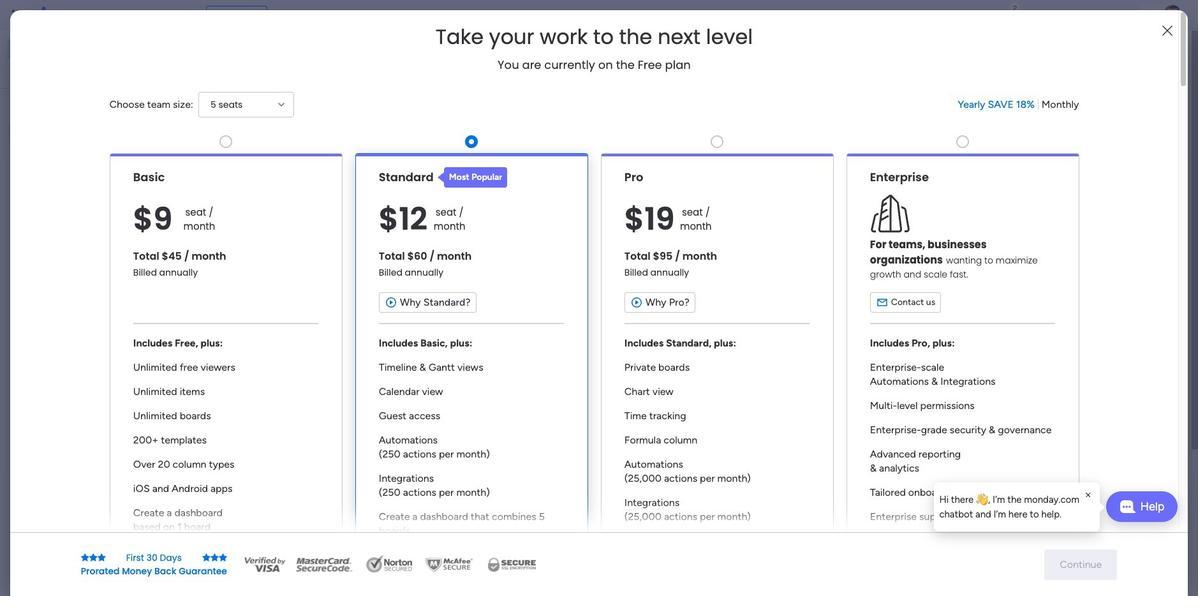 Task type: vqa. For each thing, say whether or not it's contained in the screenshot.
section head in the Standard tier selected option
yes



Task type: locate. For each thing, give the bounding box(es) containing it.
star image for 1st star icon
[[81, 553, 89, 562]]

monday marketplace image
[[1056, 9, 1069, 22]]

templates image image
[[961, 257, 1130, 345]]

update feed image
[[1000, 9, 1013, 22]]

heading
[[436, 26, 753, 49]]

1 horizontal spatial add to favorites image
[[659, 233, 671, 246]]

2 horizontal spatial star image
[[202, 553, 211, 562]]

3 star image from the left
[[202, 553, 211, 562]]

option
[[8, 38, 155, 59], [8, 60, 155, 80], [0, 151, 163, 153]]

0 horizontal spatial component image
[[477, 253, 488, 265]]

1 component image from the left
[[477, 253, 488, 265]]

terry turtle image
[[266, 571, 291, 596]]

remove from favorites image
[[433, 233, 446, 246]]

mcafee secure image
[[424, 555, 475, 574]]

dialog
[[935, 483, 1100, 532]]

1 horizontal spatial component image
[[702, 253, 714, 265]]

enterprise tier selected option
[[847, 153, 1080, 576]]

circle o image
[[969, 152, 977, 162]]

invite members image
[[1028, 9, 1041, 22]]

check circle image
[[969, 136, 977, 146]]

1 vertical spatial terry turtle image
[[266, 525, 291, 550]]

section head
[[438, 167, 508, 188]]

quick search results list box
[[236, 119, 919, 445]]

component image
[[477, 253, 488, 265], [702, 253, 714, 265]]

2 element
[[364, 481, 380, 496], [364, 481, 380, 496]]

select product image
[[11, 9, 24, 22]]

section head inside the "standard tier selected" option
[[438, 167, 508, 188]]

0 horizontal spatial add to favorites image
[[433, 390, 446, 402]]

add to favorites image
[[659, 233, 671, 246], [433, 390, 446, 402]]

0 horizontal spatial star image
[[81, 553, 89, 562]]

mastercard secure code image
[[292, 555, 356, 574]]

terry turtle image
[[1163, 5, 1183, 26], [266, 525, 291, 550]]

1 horizontal spatial terry turtle image
[[1163, 5, 1183, 26]]

2 star image from the left
[[97, 553, 106, 562]]

list box
[[0, 149, 163, 454]]

2 image
[[1010, 1, 1021, 15]]

2 component image from the left
[[702, 253, 714, 265]]

0 horizontal spatial terry turtle image
[[266, 525, 291, 550]]

terry turtle image right "help" icon
[[1163, 5, 1183, 26]]

terry turtle image up verified by visa image
[[266, 525, 291, 550]]

star image
[[81, 553, 89, 562], [97, 553, 106, 562], [202, 553, 211, 562]]

0 vertical spatial terry turtle image
[[1163, 5, 1183, 26]]

norton secured image
[[361, 555, 419, 574]]

tier options list box
[[109, 130, 1080, 576]]

close recently visited image
[[236, 104, 251, 119]]

1 star image from the left
[[81, 553, 89, 562]]

star image
[[89, 553, 97, 562], [211, 553, 219, 562], [219, 553, 227, 562]]

1 vertical spatial option
[[8, 60, 155, 80]]

1 horizontal spatial star image
[[97, 553, 106, 562]]

see plans image
[[212, 8, 223, 22]]



Task type: describe. For each thing, give the bounding box(es) containing it.
basic tier selected option
[[109, 153, 342, 576]]

notifications image
[[972, 9, 985, 22]]

getting started element
[[950, 465, 1141, 516]]

chat bot icon image
[[1120, 500, 1136, 513]]

search everything image
[[1088, 9, 1100, 22]]

ssl encrypted image
[[480, 555, 544, 574]]

verified by visa image
[[243, 555, 287, 574]]

help center element
[[950, 526, 1141, 577]]

help image
[[1116, 9, 1128, 22]]

0 vertical spatial add to favorites image
[[659, 233, 671, 246]]

2 star image from the left
[[211, 553, 219, 562]]

add to favorites image
[[884, 233, 897, 246]]

3 star image from the left
[[219, 553, 227, 562]]

billing cycle selection group
[[958, 98, 1080, 112]]

2 vertical spatial option
[[0, 151, 163, 153]]

standard tier selected option
[[355, 153, 588, 576]]

pro tier selected option
[[601, 153, 834, 576]]

star image for 2nd star icon
[[202, 553, 211, 562]]

1 vertical spatial add to favorites image
[[433, 390, 446, 402]]

0 vertical spatial option
[[8, 38, 155, 59]]

1 star image from the left
[[89, 553, 97, 562]]



